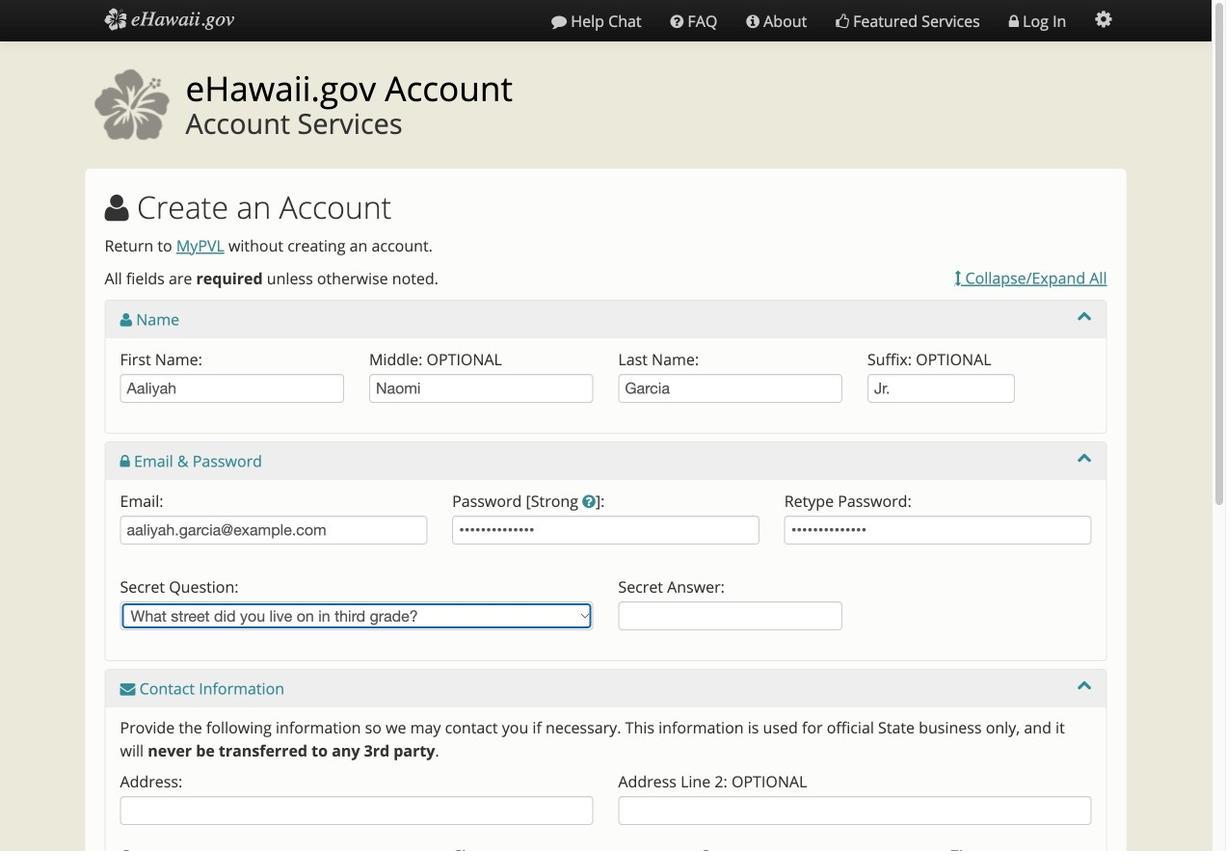 Task type: vqa. For each thing, say whether or not it's contained in the screenshot.
chevron up image to the top
yes



Task type: describe. For each thing, give the bounding box(es) containing it.
envelope alt image
[[120, 682, 135, 697]]

cog image
[[1095, 10, 1112, 29]]

1 vertical spatial lock image
[[120, 454, 130, 470]]

frequently ask questions image
[[671, 14, 684, 29]]

chat image
[[552, 14, 567, 29]]

info sign image
[[746, 14, 760, 29]]

0 vertical spatial lock image
[[1009, 14, 1019, 29]]

2 chevron up image from the top
[[1077, 450, 1092, 466]]

thumbs up image
[[836, 14, 849, 29]]

chevron up image for the envelope alt icon
[[1077, 678, 1092, 693]]



Task type: locate. For each thing, give the bounding box(es) containing it.
main content
[[85, 169, 1126, 851]]

chevron up image for user icon
[[1077, 308, 1092, 324]]

2 vertical spatial chevron up image
[[1077, 678, 1092, 693]]

chevron up image
[[1077, 308, 1092, 324], [1077, 450, 1092, 466], [1077, 678, 1092, 693]]

1 chevron up image from the top
[[1077, 308, 1092, 324]]

resize vertical image
[[955, 271, 961, 286]]

3 chevron up image from the top
[[1077, 678, 1092, 693]]

0 horizontal spatial lock image
[[120, 454, 130, 470]]

None text field
[[120, 374, 344, 403], [120, 516, 427, 545], [618, 602, 843, 631], [120, 796, 593, 825], [120, 374, 344, 403], [120, 516, 427, 545], [618, 602, 843, 631], [120, 796, 593, 825]]

banner
[[85, 62, 1126, 153]]

lock image
[[1009, 14, 1019, 29], [120, 454, 130, 470]]

user image
[[120, 312, 132, 328]]

None password field
[[452, 516, 760, 545], [784, 516, 1092, 545], [452, 516, 760, 545], [784, 516, 1092, 545]]

question sign image
[[582, 494, 596, 510]]

None text field
[[369, 374, 593, 403], [618, 374, 843, 403], [867, 374, 1015, 403], [618, 796, 1092, 825], [369, 374, 593, 403], [618, 374, 843, 403], [867, 374, 1015, 403], [618, 796, 1092, 825]]

0 vertical spatial chevron up image
[[1077, 308, 1092, 324]]

1 horizontal spatial lock image
[[1009, 14, 1019, 29]]

1 vertical spatial chevron up image
[[1077, 450, 1092, 466]]



